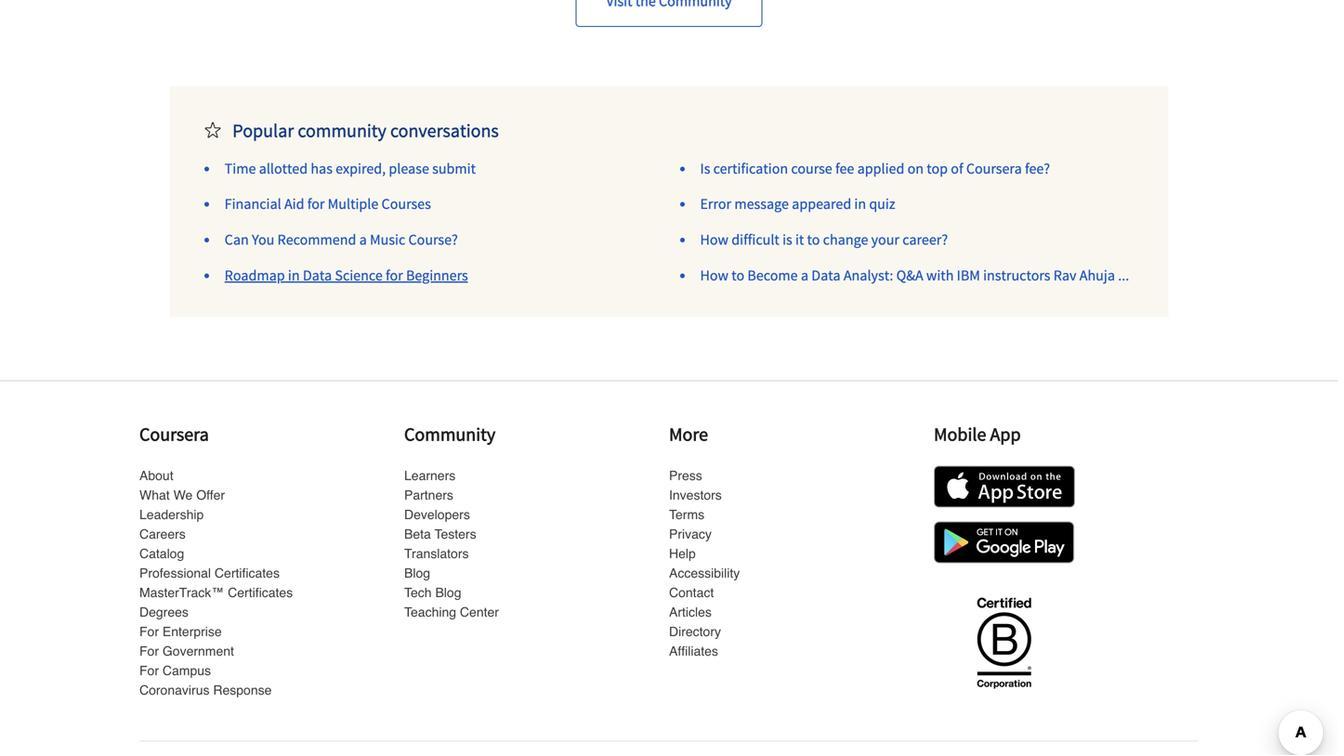Task type: locate. For each thing, give the bounding box(es) containing it.
1 horizontal spatial a
[[801, 266, 809, 285]]

2 vertical spatial for
[[139, 664, 159, 679]]

1 vertical spatial a
[[801, 266, 809, 285]]

2 for from the top
[[139, 644, 159, 659]]

time allotted has expired, please submit
[[225, 159, 476, 178]]

applied
[[858, 159, 905, 178]]

enterprise
[[163, 625, 222, 640]]

to left 'become'
[[732, 266, 745, 285]]

a left 'music' at the left of the page
[[359, 231, 367, 249]]

3 for from the top
[[139, 664, 159, 679]]

multiple
[[328, 195, 379, 214]]

0 horizontal spatial coursera
[[139, 423, 209, 446]]

for up for campus link
[[139, 644, 159, 659]]

is certification course fee applied on top of coursera fee?
[[700, 159, 1051, 178]]

translators
[[404, 547, 469, 562]]

for government link
[[139, 644, 234, 659]]

on
[[908, 159, 924, 178]]

tech blog link
[[404, 586, 462, 601]]

your
[[872, 231, 900, 249]]

0 horizontal spatial a
[[359, 231, 367, 249]]

investors
[[669, 488, 722, 503]]

submit
[[432, 159, 476, 178]]

center
[[460, 605, 499, 620]]

popular
[[233, 119, 294, 142]]

in left quiz
[[855, 195, 866, 214]]

for
[[307, 195, 325, 214], [386, 266, 403, 285]]

0 horizontal spatial in
[[288, 266, 300, 285]]

leadership link
[[139, 508, 204, 522]]

1 vertical spatial for
[[386, 266, 403, 285]]

error message appeared in quiz link
[[700, 195, 896, 214]]

beginners
[[406, 266, 468, 285]]

certificates
[[215, 566, 280, 581], [228, 586, 293, 601]]

developers
[[404, 508, 470, 522]]

blog up tech
[[404, 566, 430, 581]]

financial aid for multiple courses
[[225, 195, 431, 214]]

how difficult is it to change your career?
[[700, 231, 948, 249]]

data down recommend
[[303, 266, 332, 285]]

terms
[[669, 508, 705, 522]]

2 how from the top
[[700, 266, 729, 285]]

0 vertical spatial a
[[359, 231, 367, 249]]

1 how from the top
[[700, 231, 729, 249]]

coursera right 'of'
[[967, 159, 1022, 178]]

rav
[[1054, 266, 1077, 285]]

course?
[[409, 231, 458, 249]]

in right roadmap
[[288, 266, 300, 285]]

2 data from the left
[[812, 266, 841, 285]]

0 vertical spatial in
[[855, 195, 866, 214]]

quiz
[[869, 195, 896, 214]]

fee?
[[1025, 159, 1051, 178]]

testers
[[435, 527, 476, 542]]

in
[[855, 195, 866, 214], [288, 266, 300, 285]]

roadmap in data science for beginners
[[225, 266, 468, 285]]

ibm
[[957, 266, 981, 285]]

0 vertical spatial for
[[139, 625, 159, 640]]

data
[[303, 266, 332, 285], [812, 266, 841, 285]]

0 horizontal spatial data
[[303, 266, 332, 285]]

government
[[163, 644, 234, 659]]

a
[[359, 231, 367, 249], [801, 266, 809, 285]]

1 vertical spatial to
[[732, 266, 745, 285]]

how for how to become a data analyst: q&a with ibm instructors rav ahuja and joseph santarcangelo
[[700, 266, 729, 285]]

how down the error
[[700, 231, 729, 249]]

with
[[927, 266, 954, 285]]

partners link
[[404, 488, 454, 503]]

how to become a data analyst: q&a with ibm instructors rav ahuja and joseph santarcangelo
[[700, 266, 1284, 285]]

contact link
[[669, 586, 714, 601]]

popular community conversations
[[233, 119, 499, 142]]

0 vertical spatial how
[[700, 231, 729, 249]]

for
[[139, 625, 159, 640], [139, 644, 159, 659], [139, 664, 159, 679]]

certificates down the professional certificates link
[[228, 586, 293, 601]]

0 vertical spatial to
[[807, 231, 820, 249]]

0 vertical spatial coursera
[[967, 159, 1022, 178]]

for right science
[[386, 266, 403, 285]]

1 vertical spatial for
[[139, 644, 159, 659]]

it
[[796, 231, 804, 249]]

can you recommend a music course?
[[225, 231, 458, 249]]

for right aid
[[307, 195, 325, 214]]

how difficult is it to change your career? link
[[700, 231, 948, 249]]

is
[[700, 159, 711, 178]]

become
[[748, 266, 798, 285]]

beta testers link
[[404, 527, 476, 542]]

blog up teaching center link
[[435, 586, 462, 601]]

ahuja
[[1080, 266, 1116, 285]]

please
[[389, 159, 429, 178]]

how for how difficult is it to change your career?
[[700, 231, 729, 249]]

for down degrees link
[[139, 625, 159, 640]]

1 horizontal spatial blog
[[435, 586, 462, 601]]

we
[[173, 488, 193, 503]]

time
[[225, 159, 256, 178]]

1 vertical spatial blog
[[435, 586, 462, 601]]

for up coronavirus
[[139, 664, 159, 679]]

1 vertical spatial how
[[700, 266, 729, 285]]

0 vertical spatial for
[[307, 195, 325, 214]]

careers
[[139, 527, 186, 542]]

data down the how difficult is it to change your career? link
[[812, 266, 841, 285]]

1 horizontal spatial data
[[812, 266, 841, 285]]

0 vertical spatial blog
[[404, 566, 430, 581]]

coursera up about
[[139, 423, 209, 446]]

how left 'become'
[[700, 266, 729, 285]]

directory link
[[669, 625, 721, 640]]

1 data from the left
[[303, 266, 332, 285]]

a right 'become'
[[801, 266, 809, 285]]

mobile
[[934, 423, 987, 446]]

coursera logo image
[[966, 587, 1043, 699]]

affiliates
[[669, 644, 718, 659]]

message
[[735, 195, 789, 214]]

certificates up mastertrack™ certificates link
[[215, 566, 280, 581]]

1 vertical spatial certificates
[[228, 586, 293, 601]]

is
[[783, 231, 793, 249]]

partners
[[404, 488, 454, 503]]

to right the it
[[807, 231, 820, 249]]



Task type: describe. For each thing, give the bounding box(es) containing it.
recommend
[[278, 231, 356, 249]]

is certification course fee applied on top of coursera fee? link
[[700, 159, 1051, 178]]

allotted
[[259, 159, 308, 178]]

joseph
[[1146, 266, 1191, 285]]

about
[[139, 469, 173, 483]]

1 horizontal spatial coursera
[[967, 159, 1022, 178]]

learners link
[[404, 469, 456, 483]]

response
[[213, 683, 272, 698]]

career?
[[903, 231, 948, 249]]

for campus link
[[139, 664, 211, 679]]

translators link
[[404, 547, 469, 562]]

privacy
[[669, 527, 712, 542]]

0 vertical spatial certificates
[[215, 566, 280, 581]]

coronavirus
[[139, 683, 210, 698]]

time allotted has expired, please submit link
[[225, 159, 476, 178]]

1 horizontal spatial to
[[807, 231, 820, 249]]

for enterprise link
[[139, 625, 222, 640]]

error message appeared in quiz
[[700, 195, 896, 214]]

0 horizontal spatial blog
[[404, 566, 430, 581]]

fee
[[836, 159, 855, 178]]

catalog
[[139, 547, 184, 562]]

of
[[951, 159, 964, 178]]

press
[[669, 469, 703, 483]]

articles
[[669, 605, 712, 620]]

popular community conversations image
[[205, 122, 221, 143]]

a for recommend
[[359, 231, 367, 249]]

catalog link
[[139, 547, 184, 562]]

1 horizontal spatial for
[[386, 266, 403, 285]]

mastertrack™
[[139, 586, 224, 601]]

about link
[[139, 469, 173, 483]]

blog link
[[404, 566, 430, 581]]

science
[[335, 266, 383, 285]]

1 vertical spatial coursera
[[139, 423, 209, 446]]

about what we offer leadership careers catalog professional certificates mastertrack™ certificates degrees for enterprise for government for campus coronavirus response
[[139, 469, 293, 698]]

investors link
[[669, 488, 722, 503]]

expired,
[[336, 159, 386, 178]]

degrees
[[139, 605, 189, 620]]

instructors
[[984, 266, 1051, 285]]

careers link
[[139, 527, 186, 542]]

roadmap
[[225, 266, 285, 285]]

press link
[[669, 469, 703, 483]]

mobile app
[[934, 423, 1021, 446]]

can you recommend a music course? link
[[225, 231, 458, 249]]

community
[[404, 423, 496, 446]]

learners partners developers beta testers translators blog tech blog teaching center
[[404, 469, 499, 620]]

0 horizontal spatial to
[[732, 266, 745, 285]]

affiliates link
[[669, 644, 718, 659]]

tech
[[404, 586, 432, 601]]

you
[[252, 231, 275, 249]]

learners
[[404, 469, 456, 483]]

more
[[669, 423, 708, 446]]

change
[[823, 231, 869, 249]]

professional
[[139, 566, 211, 581]]

beta
[[404, 527, 431, 542]]

teaching
[[404, 605, 456, 620]]

how to become a data analyst: q&a with ibm instructors rav ahuja and joseph santarcangelo link
[[700, 266, 1284, 285]]

top
[[927, 159, 948, 178]]

0 horizontal spatial for
[[307, 195, 325, 214]]

has
[[311, 159, 333, 178]]

what we offer link
[[139, 488, 225, 503]]

can
[[225, 231, 249, 249]]

aid
[[284, 195, 304, 214]]

1 horizontal spatial in
[[855, 195, 866, 214]]

press investors terms privacy help accessibility contact articles directory affiliates
[[669, 469, 740, 659]]

leadership
[[139, 508, 204, 522]]

app
[[990, 423, 1021, 446]]

degrees link
[[139, 605, 189, 620]]

community
[[298, 119, 387, 142]]

articles link
[[669, 605, 712, 620]]

1 for from the top
[[139, 625, 159, 640]]

directory
[[669, 625, 721, 640]]

conversations
[[390, 119, 499, 142]]

santarcangelo
[[1194, 266, 1284, 285]]

contact
[[669, 586, 714, 601]]

what
[[139, 488, 170, 503]]

mastertrack™ certificates link
[[139, 586, 293, 601]]

error
[[700, 195, 732, 214]]

accessibility
[[669, 566, 740, 581]]

teaching center link
[[404, 605, 499, 620]]

analyst:
[[844, 266, 894, 285]]

1 vertical spatial in
[[288, 266, 300, 285]]

help
[[669, 547, 696, 562]]

courses
[[382, 195, 431, 214]]

a for become
[[801, 266, 809, 285]]

campus
[[163, 664, 211, 679]]



Task type: vqa. For each thing, say whether or not it's contained in the screenshot.
quiz
yes



